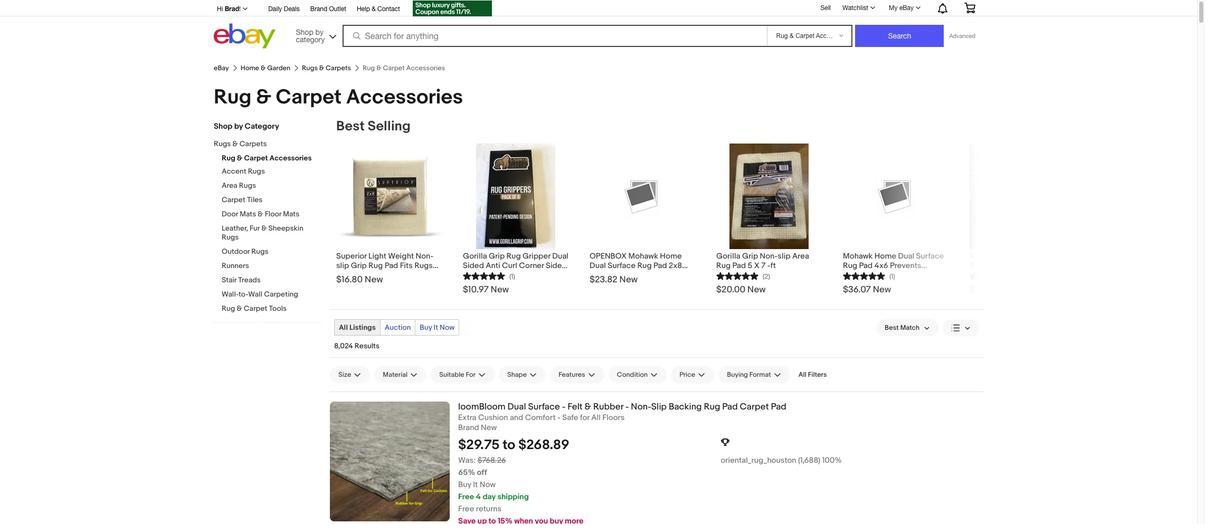 Task type: vqa. For each thing, say whether or not it's contained in the screenshot.
second Mohawk from right
yes



Task type: locate. For each thing, give the bounding box(es) containing it.
price button
[[671, 366, 714, 383]]

1 vertical spatial buy
[[458, 480, 471, 490]]

$29.75 to $268.89 was: $768.26 65% off buy it now free 4 day shipping free returns
[[458, 437, 569, 514]]

1 gorilla from the left
[[463, 251, 487, 261]]

1 horizontal spatial buy
[[458, 480, 471, 490]]

pad inside openbox mohawk home dual surface rug pad 2x8 multi
[[653, 261, 667, 271]]

0 horizontal spatial ebay
[[214, 64, 229, 72]]

sell
[[821, 4, 831, 11]]

pad left 8'x10'
[[1037, 261, 1050, 271]]

thick
[[999, 270, 1018, 280]]

accent
[[222, 167, 246, 176]]

0 vertical spatial now
[[440, 323, 455, 332]]

& right help
[[372, 5, 376, 13]]

door mats & floor mats link
[[222, 210, 322, 220]]

shape
[[507, 371, 527, 379]]

slip inside superior light weight non- slip grip rug pad fits rugs 6x9
[[336, 261, 349, 271]]

floors
[[602, 413, 625, 423]]

category
[[296, 35, 325, 44]]

non- right x
[[760, 251, 778, 261]]

5 out of 5 stars image up $10.97 new
[[463, 271, 505, 281]]

0 vertical spatial all
[[339, 323, 348, 332]]

by left category
[[234, 121, 243, 131]]

1 horizontal spatial surface
[[608, 261, 636, 271]]

0 vertical spatial accessories
[[346, 85, 463, 110]]

contact
[[377, 5, 400, 13]]

0 vertical spatial safe
[[1020, 270, 1036, 280]]

stair treads link
[[222, 276, 322, 286]]

new down thick on the bottom of the page
[[996, 285, 1015, 295]]

rugs & carpets link
[[302, 64, 351, 72], [214, 139, 314, 149]]

openbox mohawk home dual surface rug pad 2x8 multi
[[590, 251, 682, 280]]

gorilla up grippers
[[463, 251, 487, 261]]

rug up $16.80 new
[[368, 261, 383, 271]]

mohawk up 'inch' at the bottom of page
[[970, 251, 999, 261]]

4 5 out of 5 stars image from the left
[[970, 271, 1012, 281]]

& down category
[[319, 64, 324, 72]]

1 mohawk from the left
[[628, 251, 658, 261]]

2 mohawk from the left
[[970, 251, 999, 261]]

carpeting
[[264, 290, 298, 299]]

1 horizontal spatial non-
[[631, 402, 651, 412]]

0 horizontal spatial (1)
[[509, 272, 515, 281]]

safe right thick on the bottom of the page
[[1020, 270, 1036, 280]]

1 horizontal spatial safe
[[1020, 270, 1036, 280]]

$768.26
[[478, 455, 506, 465]]

1 horizontal spatial accessories
[[346, 85, 463, 110]]

1 horizontal spatial slip
[[778, 251, 791, 261]]

none submit inside shop by category banner
[[855, 25, 944, 47]]

gorilla grip non-slip area rug pad 5 x 7 -ft image
[[729, 144, 809, 249]]

shop down deals at left top
[[296, 28, 313, 36]]

surface inside openbox mohawk home dual surface rug pad 2x8 multi
[[608, 261, 636, 271]]

by inside shop by category
[[315, 28, 324, 36]]

felt
[[1006, 261, 1019, 271], [568, 402, 583, 412]]

new up $29.75 on the bottom left of the page
[[481, 423, 497, 433]]

help
[[357, 5, 370, 13]]

rugs
[[302, 64, 318, 72], [214, 139, 231, 148], [248, 167, 265, 176], [239, 181, 256, 190], [222, 233, 239, 242], [251, 247, 268, 256], [414, 261, 433, 271]]

new down light
[[365, 274, 383, 285]]

now inside $29.75 to $268.89 was: $768.26 65% off buy it now free 4 day shipping free returns
[[480, 480, 496, 490]]

all for all filters
[[799, 371, 807, 379]]

home
[[241, 64, 259, 72], [660, 251, 682, 261]]

shop left category
[[214, 121, 232, 131]]

3 5 out of 5 stars image from the left
[[843, 271, 885, 281]]

(1) up $36.07 new
[[889, 272, 895, 281]]

safe left for
[[562, 413, 578, 423]]

0 horizontal spatial it
[[434, 323, 438, 332]]

area right 'ft'
[[792, 251, 809, 261]]

mohawk ultra premium 100 recycled felt rug pad 8'x10' 1/4 inch thick safe
[[970, 251, 1071, 280]]

it up the 4
[[473, 480, 478, 490]]

2 5 out of 5 stars image from the left
[[716, 271, 759, 281]]

1 (1) from the left
[[509, 272, 515, 281]]

top rated plus image
[[721, 438, 729, 447]]

0 vertical spatial by
[[315, 28, 324, 36]]

best match
[[885, 324, 920, 332]]

5 out of 5 stars image up $76.91 new
[[970, 271, 1012, 281]]

& up for
[[585, 402, 591, 412]]

my ebay link
[[883, 2, 925, 14]]

1 vertical spatial brand
[[458, 423, 479, 433]]

ebay inside 'account' navigation
[[899, 4, 914, 12]]

accessories inside rugs & carpets rug & carpet accessories accent rugs area rugs carpet tiles door mats & floor mats leather, fur & sheepskin rugs outdoor rugs runners stair treads wall-to-wall carpeting rug & carpet tools
[[270, 154, 312, 163]]

dual up and
[[507, 402, 526, 412]]

mohawk home dual surface rug pad 4x6 prevents bunching slipping while vacuuming image
[[875, 175, 917, 217]]

2 horizontal spatial all
[[799, 371, 807, 379]]

1 horizontal spatial shop
[[296, 28, 313, 36]]

my ebay
[[889, 4, 914, 12]]

best left match
[[885, 324, 899, 332]]

free left returns at the bottom left of the page
[[458, 504, 474, 514]]

- right 7
[[767, 261, 771, 271]]

openbox mohawk home dual surface rug pad 2x8 multi image
[[621, 175, 664, 217]]

1 horizontal spatial all
[[591, 413, 601, 423]]

now up the suitable at the left of page
[[440, 323, 455, 332]]

non- inside "loombloom dual surface - felt & rubber - non-slip backing rug pad carpet pad extra cushion and comfort - safe for all floors brand new"
[[631, 402, 651, 412]]

runners
[[222, 261, 249, 270]]

mats up sheepskin
[[283, 210, 299, 219]]

1 (1) link from the left
[[463, 271, 515, 281]]

safe inside "loombloom dual surface - felt & rubber - non-slip backing rug pad carpet pad extra cushion and comfort - safe for all floors brand new"
[[562, 413, 578, 423]]

treads
[[238, 276, 261, 285]]

0 horizontal spatial mats
[[240, 210, 256, 219]]

now up day
[[480, 480, 496, 490]]

rug inside "loombloom dual surface - felt & rubber - non-slip backing rug pad carpet pad extra cushion and comfort - safe for all floors brand new"
[[704, 402, 720, 412]]

1 vertical spatial surface
[[528, 402, 560, 412]]

non- right fits
[[416, 251, 433, 261]]

area rugs link
[[222, 181, 322, 191]]

outdoor
[[222, 247, 250, 256]]

0 vertical spatial brand
[[310, 5, 327, 13]]

rug up the $20.00
[[716, 261, 731, 271]]

new
[[365, 274, 383, 285], [619, 274, 638, 285], [491, 285, 509, 295], [747, 285, 766, 295], [873, 285, 891, 295], [996, 285, 1015, 295], [481, 423, 497, 433]]

rugs right fits
[[414, 261, 433, 271]]

65%
[[458, 468, 475, 478]]

gorilla for $10.97 new
[[463, 251, 487, 261]]

0 horizontal spatial felt
[[568, 402, 583, 412]]

suitable
[[439, 371, 464, 379]]

2 vertical spatial all
[[591, 413, 601, 423]]

1 vertical spatial free
[[458, 504, 474, 514]]

mats up the fur
[[240, 210, 256, 219]]

6x9
[[336, 270, 350, 280]]

view: list view image
[[951, 322, 971, 333]]

ebay right my
[[899, 4, 914, 12]]

5 out of 5 stars image up $20.00 new at the bottom of the page
[[716, 271, 759, 281]]

buy down the 65%
[[458, 480, 471, 490]]

felt up for
[[568, 402, 583, 412]]

accessories up the selling
[[346, 85, 463, 110]]

all up 8,024
[[339, 323, 348, 332]]

match
[[900, 324, 920, 332]]

fur
[[250, 224, 260, 233]]

& inside "loombloom dual surface - felt & rubber - non-slip backing rug pad carpet pad extra cushion and comfort - safe for all floors brand new"
[[585, 402, 591, 412]]

0 vertical spatial shop
[[296, 28, 313, 36]]

dual inside "loombloom dual surface - felt & rubber - non-slip backing rug pad carpet pad extra cushion and comfort - safe for all floors brand new"
[[507, 402, 526, 412]]

0 vertical spatial carpets
[[326, 64, 351, 72]]

0 horizontal spatial gorilla
[[463, 251, 487, 261]]

1 vertical spatial shop
[[214, 121, 232, 131]]

multi
[[590, 270, 607, 280]]

pad left the 5
[[732, 261, 746, 271]]

tools
[[269, 304, 287, 313]]

1 horizontal spatial dual
[[552, 251, 568, 261]]

sell link
[[816, 4, 836, 11]]

0 vertical spatial free
[[458, 492, 474, 502]]

0 horizontal spatial brand
[[310, 5, 327, 13]]

main content
[[330, 118, 1088, 524]]

carpet down buying format 'dropdown button'
[[740, 402, 769, 412]]

area down accent
[[222, 181, 237, 190]]

all listings link
[[335, 320, 380, 335]]

grip inside gorilla grip rug gripper dual sided anti curl corner side grippers 8 piece reu
[[489, 251, 505, 261]]

0 horizontal spatial by
[[234, 121, 243, 131]]

best inside dropdown button
[[885, 324, 899, 332]]

1 horizontal spatial it
[[473, 480, 478, 490]]

0 horizontal spatial (1) link
[[463, 271, 515, 281]]

brand inside 'account' navigation
[[310, 5, 327, 13]]

grip up $16.80 new
[[351, 261, 367, 271]]

0 horizontal spatial mohawk
[[628, 251, 658, 261]]

to
[[503, 437, 515, 453]]

condition
[[617, 371, 648, 379]]

0 horizontal spatial grip
[[351, 261, 367, 271]]

anti
[[486, 261, 500, 271]]

1 vertical spatial safe
[[562, 413, 578, 423]]

fits
[[400, 261, 413, 271]]

0 horizontal spatial area
[[222, 181, 237, 190]]

1 horizontal spatial brand
[[458, 423, 479, 433]]

0 horizontal spatial buy
[[420, 323, 432, 332]]

brad
[[225, 5, 239, 13]]

rug down wall-
[[222, 304, 235, 313]]

(1) for $36.07 new
[[889, 272, 895, 281]]

5 out of 5 stars image up $36.07 new
[[843, 271, 885, 281]]

carpets down shop by category
[[240, 139, 267, 148]]

& up accent
[[237, 154, 242, 163]]

0 horizontal spatial best
[[336, 118, 365, 135]]

rug up accent
[[222, 154, 235, 163]]

mohawk left 2x8
[[628, 251, 658, 261]]

1 horizontal spatial (1)
[[889, 272, 895, 281]]

main content containing best selling
[[330, 118, 1088, 524]]

1 vertical spatial now
[[480, 480, 496, 490]]

new right $23.82 at bottom
[[619, 274, 638, 285]]

2 (1) from the left
[[889, 272, 895, 281]]

rug right ultra
[[1021, 261, 1035, 271]]

0 horizontal spatial home
[[241, 64, 259, 72]]

1 vertical spatial accessories
[[270, 154, 312, 163]]

0 vertical spatial rugs & carpets link
[[302, 64, 351, 72]]

5 out of 5 stars image
[[463, 271, 505, 281], [716, 271, 759, 281], [843, 271, 885, 281], [970, 271, 1012, 281]]

surface up $23.82 new
[[608, 261, 636, 271]]

grip for $20.00
[[742, 251, 758, 261]]

2 horizontal spatial non-
[[760, 251, 778, 261]]

1 vertical spatial it
[[473, 480, 478, 490]]

by down brand outlet link
[[315, 28, 324, 36]]

surface up 'comfort'
[[528, 402, 560, 412]]

slip
[[651, 402, 667, 412]]

1 horizontal spatial by
[[315, 28, 324, 36]]

5 out of 5 stars image for $10.97
[[463, 271, 505, 281]]

1 horizontal spatial carpets
[[326, 64, 351, 72]]

brand outlet link
[[310, 4, 346, 15]]

1 vertical spatial all
[[799, 371, 807, 379]]

grippers
[[463, 270, 495, 280]]

shop inside shop by category
[[296, 28, 313, 36]]

1 horizontal spatial best
[[885, 324, 899, 332]]

garden
[[267, 64, 290, 72]]

rugs down category
[[302, 64, 318, 72]]

slip up "$16.80"
[[336, 261, 349, 271]]

0 vertical spatial area
[[222, 181, 237, 190]]

sided
[[463, 261, 484, 271]]

grip inside "gorilla grip non-slip area rug pad 5 x 7 -ft"
[[742, 251, 758, 261]]

new for $10.97 new
[[491, 285, 509, 295]]

grip for $10.97
[[489, 251, 505, 261]]

(1) down curl
[[509, 272, 515, 281]]

all inside "loombloom dual surface - felt & rubber - non-slip backing rug pad carpet pad extra cushion and comfort - safe for all floors brand new"
[[591, 413, 601, 423]]

- down features
[[562, 402, 566, 412]]

2 horizontal spatial dual
[[590, 261, 606, 271]]

new for $16.80 new
[[365, 274, 383, 285]]

ultra
[[1001, 251, 1018, 261]]

new down 8
[[491, 285, 509, 295]]

0 horizontal spatial shop
[[214, 121, 232, 131]]

pad down buying
[[722, 402, 738, 412]]

0 vertical spatial buy
[[420, 323, 432, 332]]

carpet up door
[[222, 195, 245, 204]]

slip right 'ft'
[[778, 251, 791, 261]]

1 horizontal spatial (1) link
[[843, 271, 895, 281]]

rug inside gorilla grip rug gripper dual sided anti curl corner side grippers 8 piece reu
[[506, 251, 521, 261]]

watchlist
[[842, 4, 868, 12]]

best selling
[[336, 118, 411, 135]]

tiles
[[247, 195, 263, 204]]

grip left 7
[[742, 251, 758, 261]]

0 horizontal spatial all
[[339, 323, 348, 332]]

1 5 out of 5 stars image from the left
[[463, 271, 505, 281]]

mohawk inside mohawk ultra premium 100 recycled felt rug pad 8'x10' 1/4 inch thick safe
[[970, 251, 999, 261]]

1 horizontal spatial mohawk
[[970, 251, 999, 261]]

1 vertical spatial felt
[[568, 402, 583, 412]]

dual
[[552, 251, 568, 261], [590, 261, 606, 271], [507, 402, 526, 412]]

buy
[[420, 323, 432, 332], [458, 480, 471, 490]]

0 horizontal spatial surface
[[528, 402, 560, 412]]

& up category
[[256, 85, 271, 110]]

piece
[[503, 270, 524, 280]]

ebay left the home & garden link
[[214, 64, 229, 72]]

my
[[889, 4, 898, 12]]

accessories up accent rugs link
[[270, 154, 312, 163]]

gorilla inside "gorilla grip non-slip area rug pad 5 x 7 -ft"
[[716, 251, 740, 261]]

1 horizontal spatial grip
[[489, 251, 505, 261]]

new for $76.91 new
[[996, 285, 1015, 295]]

for
[[580, 413, 590, 423]]

free left the 4
[[458, 492, 474, 502]]

condition button
[[609, 366, 667, 383]]

1 horizontal spatial now
[[480, 480, 496, 490]]

carpets inside rugs & carpets rug & carpet accessories accent rugs area rugs carpet tiles door mats & floor mats leather, fur & sheepskin rugs outdoor rugs runners stair treads wall-to-wall carpeting rug & carpet tools
[[240, 139, 267, 148]]

format
[[749, 371, 771, 379]]

$10.97
[[463, 285, 489, 295]]

1 horizontal spatial area
[[792, 251, 809, 261]]

1 vertical spatial best
[[885, 324, 899, 332]]

rugs up the area rugs link
[[248, 167, 265, 176]]

rugs & carpets link up rug & carpet accessories at the top left of page
[[302, 64, 351, 72]]

1 vertical spatial carpets
[[240, 139, 267, 148]]

rubber
[[593, 402, 623, 412]]

category
[[245, 121, 279, 131]]

1 mats from the left
[[240, 210, 256, 219]]

0 horizontal spatial safe
[[562, 413, 578, 423]]

dual up $23.82 at bottom
[[590, 261, 606, 271]]

1 horizontal spatial gorilla
[[716, 251, 740, 261]]

(1) link up $36.07 new
[[843, 271, 895, 281]]

felt right 'inch' at the bottom of page
[[1006, 261, 1019, 271]]

0 horizontal spatial accessories
[[270, 154, 312, 163]]

& left floor
[[258, 210, 263, 219]]

carpets for rugs & carpets
[[326, 64, 351, 72]]

- right 'comfort'
[[557, 413, 561, 423]]

1 horizontal spatial felt
[[1006, 261, 1019, 271]]

5 out of 5 stars image for $76.91
[[970, 271, 1012, 281]]

door
[[222, 210, 238, 219]]

brand inside "loombloom dual surface - felt & rubber - non-slip backing rug pad carpet pad extra cushion and comfort - safe for all floors brand new"
[[458, 423, 479, 433]]

best for best selling
[[336, 118, 365, 135]]

grip up 8
[[489, 251, 505, 261]]

0 horizontal spatial now
[[440, 323, 455, 332]]

brand left the outlet
[[310, 5, 327, 13]]

buying
[[727, 371, 748, 379]]

None submit
[[855, 25, 944, 47]]

it inside $29.75 to $268.89 was: $768.26 65% off buy it now free 4 day shipping free returns
[[473, 480, 478, 490]]

2 gorilla from the left
[[716, 251, 740, 261]]

$10.97 new
[[463, 285, 509, 295]]

1 vertical spatial area
[[792, 251, 809, 261]]

help & contact
[[357, 5, 400, 13]]

all left 'filters'
[[799, 371, 807, 379]]

best for best match
[[885, 324, 899, 332]]

rug left 2x8
[[637, 261, 652, 271]]

0 horizontal spatial carpets
[[240, 139, 267, 148]]

ebay link
[[214, 64, 229, 72]]

1 vertical spatial rugs & carpets link
[[214, 139, 314, 149]]

non- inside superior light weight non- slip grip rug pad fits rugs 6x9
[[416, 251, 433, 261]]

gorilla inside gorilla grip rug gripper dual sided anti curl corner side grippers 8 piece reu
[[463, 251, 487, 261]]

features
[[559, 371, 585, 379]]

openbox
[[590, 251, 627, 261]]

0 horizontal spatial slip
[[336, 261, 349, 271]]

premium
[[1020, 251, 1052, 261]]

carpets up rug & carpet accessories at the top left of page
[[326, 64, 351, 72]]

dual right gripper
[[552, 251, 568, 261]]

0 vertical spatial home
[[241, 64, 259, 72]]

0 vertical spatial best
[[336, 118, 365, 135]]

leather,
[[222, 224, 248, 233]]

0 vertical spatial surface
[[608, 261, 636, 271]]

all listings
[[339, 323, 376, 332]]

all right for
[[591, 413, 601, 423]]

gorilla left the 5
[[716, 251, 740, 261]]

2 (1) link from the left
[[843, 271, 895, 281]]

2 horizontal spatial grip
[[742, 251, 758, 261]]

& right the fur
[[261, 224, 267, 233]]

new down (2)
[[747, 285, 766, 295]]

(1) link up $10.97 new
[[463, 271, 515, 281]]

1 horizontal spatial home
[[660, 251, 682, 261]]

ebay
[[899, 4, 914, 12], [214, 64, 229, 72]]

1 vertical spatial home
[[660, 251, 682, 261]]

gorilla for $20.00 new
[[716, 251, 740, 261]]

and
[[510, 413, 523, 423]]

non- down condition dropdown button
[[631, 402, 651, 412]]

0 horizontal spatial dual
[[507, 402, 526, 412]]

(1) for $10.97 new
[[509, 272, 515, 281]]

$268.89
[[518, 437, 569, 453]]

leather, fur & sheepskin rugs link
[[222, 224, 322, 243]]

rugs & carpets link down category
[[214, 139, 314, 149]]

rugs & carpets
[[302, 64, 351, 72]]

mohawk ultra premium 100 recycled felt rug pad 8'x10' 1/4 inch thick safe link
[[970, 249, 1075, 280]]

1 vertical spatial by
[[234, 121, 243, 131]]

0 vertical spatial ebay
[[899, 4, 914, 12]]

best down rug & carpet accessories at the top left of page
[[336, 118, 365, 135]]

it
[[434, 323, 438, 332], [473, 480, 478, 490]]

0 vertical spatial felt
[[1006, 261, 1019, 271]]

rug right the backing
[[704, 402, 720, 412]]

buy right auction link
[[420, 323, 432, 332]]

shop for shop by category
[[214, 121, 232, 131]]

by for category
[[315, 28, 324, 36]]

rug up piece
[[506, 251, 521, 261]]

1 horizontal spatial ebay
[[899, 4, 914, 12]]

0 vertical spatial it
[[434, 323, 438, 332]]

all inside 'button'
[[799, 371, 807, 379]]

to-
[[239, 290, 248, 299]]

0 horizontal spatial non-
[[416, 251, 433, 261]]

1 horizontal spatial mats
[[283, 210, 299, 219]]

pad left 2x8
[[653, 261, 667, 271]]



Task type: describe. For each thing, give the bounding box(es) containing it.
area inside rugs & carpets rug & carpet accessories accent rugs area rugs carpet tiles door mats & floor mats leather, fur & sheepskin rugs outdoor rugs runners stair treads wall-to-wall carpeting rug & carpet tools
[[222, 181, 237, 190]]

your shopping cart image
[[964, 3, 976, 13]]

carpet tiles link
[[222, 195, 322, 205]]

$36.07 new
[[843, 285, 891, 295]]

2 free from the top
[[458, 504, 474, 514]]

loombloom dual surface - felt & rubber - non-slip backing rug pad carpet pad image
[[330, 402, 450, 522]]

accent rugs link
[[222, 167, 322, 177]]

results
[[355, 342, 380, 350]]

mohawk ultra premium 100 recycled felt rug pad 8'x10' 1/4 inch thick safe image
[[970, 144, 1075, 249]]

rugs up tiles
[[239, 181, 256, 190]]

area inside "gorilla grip non-slip area rug pad 5 x 7 -ft"
[[792, 251, 809, 261]]

safe inside mohawk ultra premium 100 recycled felt rug pad 8'x10' 1/4 inch thick safe
[[1020, 270, 1036, 280]]

new inside "loombloom dual surface - felt & rubber - non-slip backing rug pad carpet pad extra cushion and comfort - safe for all floors brand new"
[[481, 423, 497, 433]]

buying format
[[727, 371, 771, 379]]

shop by category
[[296, 28, 325, 44]]

- inside "gorilla grip non-slip area rug pad 5 x 7 -ft"
[[767, 261, 771, 271]]

x
[[754, 261, 760, 271]]

$23.82
[[590, 274, 617, 285]]

superior light weight non-slip grip rug pad fits rugs 6x9 image
[[336, 144, 442, 249]]

new for $23.82 new
[[619, 274, 638, 285]]

rug inside superior light weight non- slip grip rug pad fits rugs 6x9
[[368, 261, 383, 271]]

gorilla grip rug gripper dual sided anti curl corner side grippers 8 piece reu link
[[463, 249, 569, 280]]

felt inside "loombloom dual surface - felt & rubber - non-slip backing rug pad carpet pad extra cushion and comfort - safe for all floors brand new"
[[568, 402, 583, 412]]

8,024 results
[[334, 342, 380, 350]]

superior
[[336, 251, 367, 261]]

wall-to-wall carpeting link
[[222, 290, 322, 300]]

off
[[477, 468, 487, 478]]

non- inside "gorilla grip non-slip area rug pad 5 x 7 -ft"
[[760, 251, 778, 261]]

ft
[[770, 261, 776, 271]]

carpet inside "loombloom dual surface - felt & rubber - non-slip backing rug pad carpet pad extra cushion and comfort - safe for all floors brand new"
[[740, 402, 769, 412]]

& down to-
[[237, 304, 242, 313]]

shop for shop by category
[[296, 28, 313, 36]]

rugs inside superior light weight non- slip grip rug pad fits rugs 6x9
[[414, 261, 433, 271]]

$23.82 new
[[590, 274, 638, 285]]

account navigation
[[211, 0, 983, 18]]

& down shop by category
[[232, 139, 238, 148]]

weight
[[388, 251, 414, 261]]

for
[[466, 371, 476, 379]]

pad inside mohawk ultra premium 100 recycled felt rug pad 8'x10' 1/4 inch thick safe
[[1037, 261, 1050, 271]]

pad inside superior light weight non- slip grip rug pad fits rugs 6x9
[[385, 261, 398, 271]]

features button
[[550, 366, 604, 383]]

rugs & carpets rug & carpet accessories accent rugs area rugs carpet tiles door mats & floor mats leather, fur & sheepskin rugs outdoor rugs runners stair treads wall-to-wall carpeting rug & carpet tools
[[214, 139, 312, 313]]

daily
[[268, 5, 282, 13]]

!
[[239, 5, 241, 13]]

outdoor rugs link
[[222, 247, 322, 257]]

(2)
[[763, 272, 770, 281]]

slip inside "gorilla grip non-slip area rug pad 5 x 7 -ft"
[[778, 251, 791, 261]]

light
[[369, 251, 386, 261]]

help & contact link
[[357, 4, 400, 15]]

rug inside "gorilla grip non-slip area rug pad 5 x 7 -ft"
[[716, 261, 731, 271]]

Search for anything text field
[[344, 26, 765, 46]]

all for all listings
[[339, 323, 348, 332]]

shipping
[[497, 492, 529, 502]]

$76.91
[[970, 285, 994, 295]]

8'x10'
[[1052, 261, 1071, 271]]

loombloom dual surface - felt & rubber - non-slip backing rug pad carpet pad extra cushion and comfort - safe for all floors brand new
[[458, 402, 786, 433]]

extra
[[458, 413, 476, 423]]

gorilla grip rug gripper dual sided anti curl corner side grippers 8 piece reu
[[463, 251, 568, 280]]

grip inside superior light weight non- slip grip rug pad fits rugs 6x9
[[351, 261, 367, 271]]

recycled
[[970, 261, 1004, 271]]

material button
[[374, 366, 427, 383]]

dual inside openbox mohawk home dual surface rug pad 2x8 multi
[[590, 261, 606, 271]]

$16.80 new
[[336, 274, 383, 285]]

dual inside gorilla grip rug gripper dual sided anti curl corner side grippers 8 piece reu
[[552, 251, 568, 261]]

buy inside buy it now link
[[420, 323, 432, 332]]

comfort
[[525, 413, 556, 423]]

by for category
[[234, 121, 243, 131]]

rug & carpet accessories
[[214, 85, 463, 110]]

5 out of 5 stars image for $36.07
[[843, 271, 885, 281]]

carpet down wall
[[244, 304, 267, 313]]

(1) link for $36.07
[[843, 271, 895, 281]]

felt inside mohawk ultra premium 100 recycled felt rug pad 8'x10' 1/4 inch thick safe
[[1006, 261, 1019, 271]]

mohawk inside openbox mohawk home dual surface rug pad 2x8 multi
[[628, 251, 658, 261]]

superior light weight non- slip grip rug pad fits rugs 6x9 link
[[336, 249, 442, 280]]

daily deals link
[[268, 4, 300, 15]]

1 free from the top
[[458, 492, 474, 502]]

1 vertical spatial ebay
[[214, 64, 229, 72]]

inch
[[982, 270, 997, 280]]

buy inside $29.75 to $268.89 was: $768.26 65% off buy it now free 4 day shipping free returns
[[458, 480, 471, 490]]

outlet
[[329, 5, 346, 13]]

curl
[[502, 261, 517, 271]]

carpets for rugs & carpets rug & carpet accessories accent rugs area rugs carpet tiles door mats & floor mats leather, fur & sheepskin rugs outdoor rugs runners stair treads wall-to-wall carpeting rug & carpet tools
[[240, 139, 267, 148]]

$16.80
[[336, 274, 363, 285]]

home & garden link
[[241, 64, 290, 72]]

rug & carpet tools link
[[222, 304, 322, 314]]

oriental_rug_houston
[[721, 455, 796, 465]]

shop by category
[[214, 121, 279, 131]]

floor
[[265, 210, 281, 219]]

& left garden
[[261, 64, 266, 72]]

& inside help & contact 'link'
[[372, 5, 376, 13]]

advanced link
[[944, 25, 981, 46]]

- right the rubber
[[625, 402, 629, 412]]

surface inside "loombloom dual surface - felt & rubber - non-slip backing rug pad carpet pad extra cushion and comfort - safe for all floors brand new"
[[528, 402, 560, 412]]

5 out of 5 stars image for $20.00
[[716, 271, 759, 281]]

pad inside "gorilla grip non-slip area rug pad 5 x 7 -ft"
[[732, 261, 746, 271]]

(1) link for $10.97
[[463, 271, 515, 281]]

carpet up accent rugs link
[[244, 154, 268, 163]]

$29.75
[[458, 437, 500, 453]]

100%
[[822, 455, 842, 465]]

gorilla grip rug gripper dual sided anti curl corner side grippers 8 piece reu image
[[476, 144, 555, 249]]

was:
[[458, 455, 476, 465]]

100
[[1054, 251, 1066, 261]]

material
[[383, 371, 408, 379]]

rugs up runners link
[[251, 247, 268, 256]]

auction
[[385, 323, 411, 332]]

2 mats from the left
[[283, 210, 299, 219]]

wall
[[248, 290, 262, 299]]

get the coupon image
[[413, 1, 492, 16]]

5
[[748, 261, 752, 271]]

pad down 'format' at the right bottom
[[771, 402, 786, 412]]

carpet down rugs & carpets
[[276, 85, 342, 110]]

wall-
[[222, 290, 239, 299]]

best match button
[[876, 319, 939, 336]]

rugs down shop by category
[[214, 139, 231, 148]]

shop by category banner
[[211, 0, 983, 51]]

brand outlet
[[310, 5, 346, 13]]

suitable for
[[439, 371, 476, 379]]

suitable for button
[[431, 366, 495, 383]]

deals
[[284, 5, 300, 13]]

rug down ebay link
[[214, 85, 251, 110]]

rugs up "outdoor" on the left of page
[[222, 233, 239, 242]]

all filters
[[799, 371, 827, 379]]

(1,688)
[[798, 455, 820, 465]]

new for $36.07 new
[[873, 285, 891, 295]]

superior light weight non- slip grip rug pad fits rugs 6x9
[[336, 251, 433, 280]]

auction link
[[380, 320, 415, 335]]

home inside openbox mohawk home dual surface rug pad 2x8 multi
[[660, 251, 682, 261]]

new for $20.00 new
[[747, 285, 766, 295]]

listings
[[349, 323, 376, 332]]

gorilla grip non-slip area rug pad 5 x 7 -ft link
[[716, 249, 822, 271]]

4
[[476, 492, 481, 502]]

reu
[[526, 270, 540, 280]]

gorilla grip non-slip area rug pad 5 x 7 -ft
[[716, 251, 809, 271]]

rug inside mohawk ultra premium 100 recycled felt rug pad 8'x10' 1/4 inch thick safe
[[1021, 261, 1035, 271]]

rug inside openbox mohawk home dual surface rug pad 2x8 multi
[[637, 261, 652, 271]]

(2) link
[[716, 271, 770, 281]]



